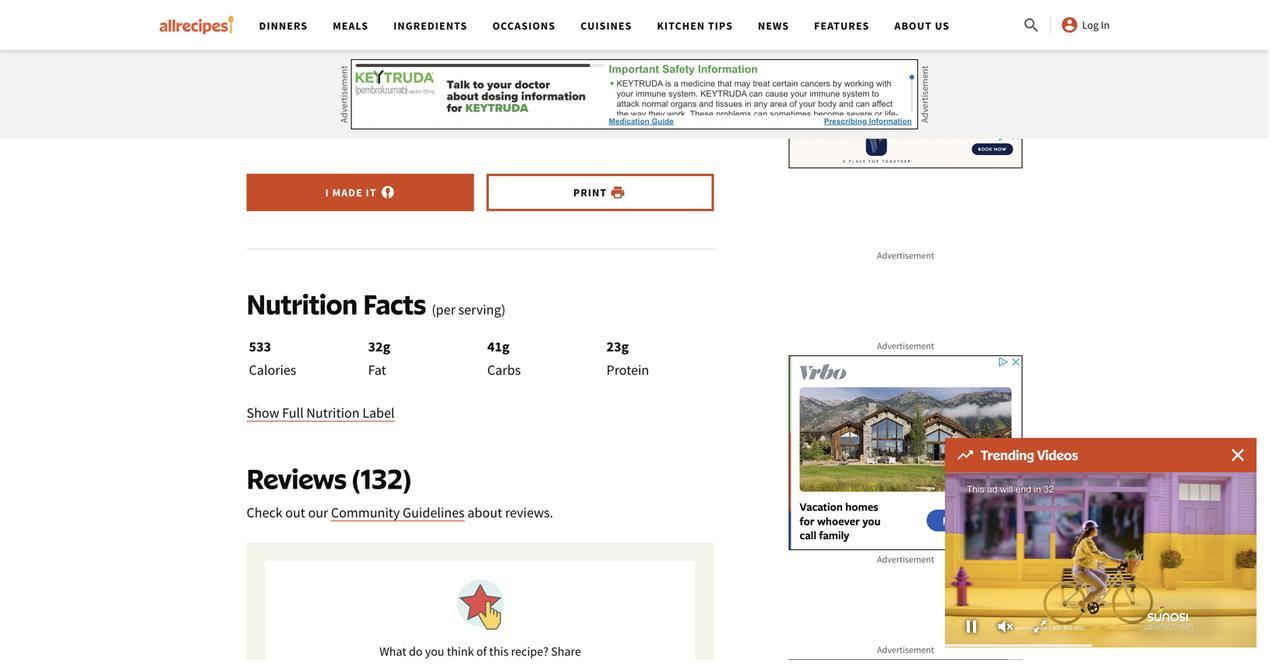 Task type: locate. For each thing, give the bounding box(es) containing it.
the down please in the top left of the page
[[247, 117, 266, 134]]

show full nutrition label
[[247, 404, 395, 422]]

do
[[409, 644, 423, 660]]

kitchen tips
[[657, 19, 733, 33]]

as left well
[[499, 95, 512, 112]]

1 horizontal spatial this
[[490, 644, 509, 660]]

made
[[332, 186, 363, 200]]

1 horizontal spatial the
[[398, 95, 418, 112]]

1 vertical spatial nutrition
[[307, 404, 360, 422]]

0 horizontal spatial of
[[374, 117, 386, 134]]

dinners link
[[259, 19, 308, 33]]

advertisement region
[[789, 51, 1023, 246], [351, 59, 919, 129], [789, 355, 1023, 550]]

editor's note:
[[247, 47, 412, 80]]

nutrition
[[247, 287, 358, 321], [307, 404, 360, 422]]

this down in
[[389, 117, 410, 134]]

magazine
[[269, 117, 326, 134]]

ingredients
[[394, 19, 468, 33]]

0 vertical spatial of
[[374, 117, 386, 134]]

video player application
[[946, 472, 1257, 648]]

the
[[398, 95, 418, 112], [558, 95, 577, 112], [247, 117, 266, 134]]

recipe.
[[413, 117, 453, 134]]

when
[[640, 95, 673, 112]]

share
[[551, 644, 581, 660]]

well
[[515, 95, 539, 112]]

note:
[[344, 47, 412, 80]]

navigation
[[247, 0, 1023, 50]]

0 vertical spatial this
[[389, 117, 410, 134]]

the right in
[[398, 95, 418, 112]]

cuisines
[[581, 19, 632, 33]]

recipe
[[420, 95, 457, 112]]

this left "recipe?"
[[490, 644, 509, 660]]

32g
[[368, 338, 391, 356]]

the left cook
[[558, 95, 577, 112]]

close image
[[1232, 449, 1245, 461]]

trending videos
[[981, 447, 1079, 463]]

1 horizontal spatial of
[[477, 644, 487, 660]]

nutrition inside button
[[307, 404, 360, 422]]

serving)
[[459, 301, 506, 319]]

23g protein
[[607, 338, 650, 379]]

meals
[[333, 19, 369, 33]]

log
[[1083, 18, 1099, 32]]

as right well
[[542, 95, 555, 112]]

you
[[425, 644, 445, 660]]

time
[[611, 95, 638, 112]]

2 as from the left
[[542, 95, 555, 112]]

i made it button
[[247, 174, 474, 211]]

this inside the please note differences in the recipe name, as well as the cook time when using the magazine version of this recipe.
[[389, 117, 410, 134]]

version
[[328, 117, 371, 134]]

1 vertical spatial this
[[490, 644, 509, 660]]

search image
[[1023, 16, 1041, 35]]

home image
[[159, 16, 234, 34]]

this
[[389, 117, 410, 134], [490, 644, 509, 660]]

news
[[758, 19, 790, 33]]

32g fat
[[368, 338, 391, 379]]

nutrition right full
[[307, 404, 360, 422]]

our
[[308, 504, 328, 522]]

(per
[[432, 301, 456, 319]]

print image
[[610, 185, 626, 201]]

editor's
[[247, 47, 338, 80]]

show
[[247, 404, 279, 422]]

of down in
[[374, 117, 386, 134]]

about
[[468, 504, 503, 522]]

facts
[[363, 287, 426, 321]]

1 vertical spatial of
[[477, 644, 487, 660]]

full
[[282, 404, 304, 422]]

fat
[[368, 361, 386, 379]]

0 horizontal spatial as
[[499, 95, 512, 112]]

trending
[[981, 447, 1035, 463]]

of
[[374, 117, 386, 134], [477, 644, 487, 660]]

print button
[[487, 174, 714, 211]]

nutrition up 533
[[247, 287, 358, 321]]

0 horizontal spatial this
[[389, 117, 410, 134]]

as
[[499, 95, 512, 112], [542, 95, 555, 112]]

0 horizontal spatial the
[[247, 117, 266, 134]]

occasions link
[[493, 19, 556, 33]]

dinners
[[259, 19, 308, 33]]

533 calories
[[249, 338, 296, 379]]

of right think
[[477, 644, 487, 660]]

533
[[249, 338, 271, 356]]

tips
[[708, 19, 733, 33]]

1 horizontal spatial as
[[542, 95, 555, 112]]

us
[[936, 19, 950, 33]]



Task type: describe. For each thing, give the bounding box(es) containing it.
41g carbs
[[488, 338, 521, 379]]

about
[[895, 19, 933, 33]]

reviews.
[[505, 504, 554, 522]]

show full nutrition label button
[[247, 402, 395, 424]]

cook
[[580, 95, 608, 112]]

think
[[447, 644, 474, 660]]

about us
[[895, 19, 950, 33]]

community
[[331, 504, 400, 522]]

community guidelines link
[[331, 504, 465, 522]]

it
[[366, 186, 377, 200]]

23g
[[607, 338, 629, 356]]

nutrition facts (per serving)
[[247, 287, 506, 321]]

recipe?
[[511, 644, 549, 660]]

i
[[325, 186, 329, 200]]

ingredients link
[[394, 19, 468, 33]]

please note differences in the recipe name, as well as the cook time when using the magazine version of this recipe.
[[247, 95, 707, 134]]

about us link
[[895, 19, 950, 33]]

differences
[[317, 95, 382, 112]]

log in
[[1083, 18, 1110, 32]]

features link
[[815, 19, 870, 33]]

protein
[[607, 361, 650, 379]]

kitchen tips link
[[657, 19, 733, 33]]

news link
[[758, 19, 790, 33]]

of inside the please note differences in the recipe name, as well as the cook time when using the magazine version of this recipe.
[[374, 117, 386, 134]]

i made it
[[325, 186, 377, 200]]

print
[[574, 186, 607, 200]]

(132)
[[352, 462, 411, 496]]

in
[[1102, 18, 1110, 32]]

reviews
[[247, 462, 347, 496]]

please
[[247, 95, 285, 112]]

navigation containing dinners
[[247, 0, 1023, 50]]

using
[[676, 95, 707, 112]]

videos
[[1038, 447, 1079, 463]]

reviews (132)
[[247, 462, 411, 496]]

trending image
[[958, 451, 974, 460]]

account image
[[1061, 16, 1080, 34]]

log in link
[[1061, 16, 1110, 34]]

meals link
[[333, 19, 369, 33]]

occasions
[[493, 19, 556, 33]]

of inside what do you think of this recipe? share
[[477, 644, 487, 660]]

note
[[288, 95, 314, 112]]

spoon image
[[380, 185, 396, 201]]

label
[[363, 404, 395, 422]]

0 vertical spatial nutrition
[[247, 287, 358, 321]]

in
[[384, 95, 395, 112]]

kitchen
[[657, 19, 706, 33]]

check
[[247, 504, 283, 522]]

guidelines
[[403, 504, 465, 522]]

41g
[[488, 338, 510, 356]]

1 as from the left
[[499, 95, 512, 112]]

name,
[[459, 95, 496, 112]]

2 horizontal spatial the
[[558, 95, 577, 112]]

what do you think of this recipe? share
[[380, 644, 581, 660]]

cuisines link
[[581, 19, 632, 33]]

unmute button group
[[989, 615, 1024, 638]]

this inside what do you think of this recipe? share
[[490, 644, 509, 660]]

out
[[285, 504, 305, 522]]

carbs
[[488, 361, 521, 379]]

calories
[[249, 361, 296, 379]]

what
[[380, 644, 407, 660]]

features
[[815, 19, 870, 33]]

check out our community guidelines about reviews.
[[247, 504, 554, 522]]



Task type: vqa. For each thing, say whether or not it's contained in the screenshot.
Also
no



